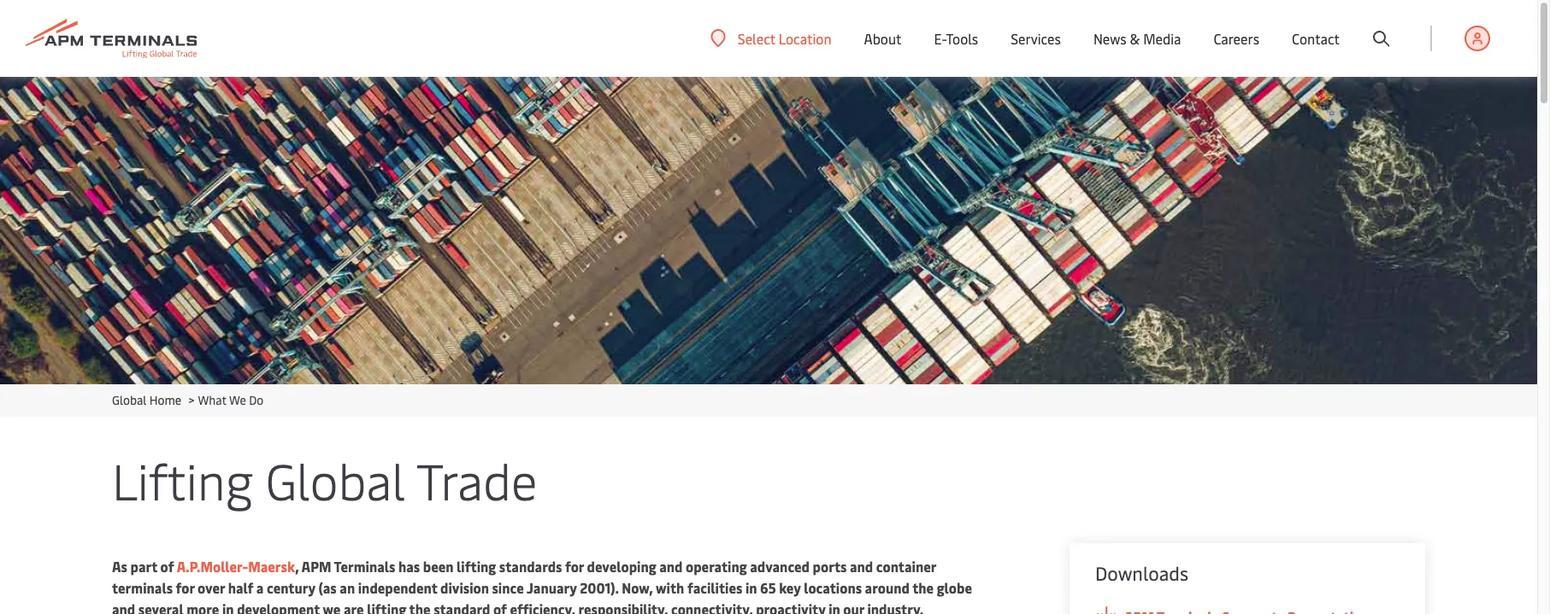 Task type: describe. For each thing, give the bounding box(es) containing it.
e-tools button
[[934, 0, 979, 77]]

0 horizontal spatial the
[[409, 600, 431, 615]]

has
[[399, 558, 420, 576]]

global home link
[[112, 393, 181, 409]]

as
[[112, 558, 127, 576]]

0 vertical spatial lifting
[[457, 558, 496, 576]]

since
[[492, 579, 524, 598]]

are
[[344, 600, 364, 615]]

container
[[876, 558, 936, 576]]

1 horizontal spatial and
[[660, 558, 683, 576]]

industry.
[[868, 600, 924, 615]]

0 horizontal spatial of
[[160, 558, 174, 576]]

services
[[1011, 29, 1061, 48]]

apm terminals lazaro image
[[0, 77, 1538, 385]]

contact
[[1292, 29, 1340, 48]]

0 horizontal spatial global
[[112, 393, 147, 409]]

century
[[267, 579, 316, 598]]

0 vertical spatial the
[[913, 579, 934, 598]]

a
[[256, 579, 264, 598]]

a.p.moller-maersk link
[[177, 558, 295, 576]]

2 horizontal spatial and
[[850, 558, 873, 576]]

connectivity,
[[671, 600, 753, 615]]

what
[[198, 393, 227, 409]]

1 horizontal spatial in
[[746, 579, 757, 598]]

half
[[228, 579, 253, 598]]

lifting global trade
[[112, 446, 538, 514]]

e-tools
[[934, 29, 979, 48]]

proactivity
[[756, 600, 826, 615]]

now,
[[622, 579, 653, 598]]

advanced
[[750, 558, 810, 576]]

careers
[[1214, 29, 1260, 48]]

0 horizontal spatial lifting
[[367, 600, 407, 615]]

trade
[[417, 446, 538, 514]]

a.p.moller-
[[177, 558, 248, 576]]

key
[[779, 579, 801, 598]]

locations
[[804, 579, 862, 598]]

careers button
[[1214, 0, 1260, 77]]

been
[[423, 558, 454, 576]]

with
[[656, 579, 684, 598]]

0 horizontal spatial and
[[112, 600, 135, 615]]

over
[[198, 579, 225, 598]]

news
[[1094, 29, 1127, 48]]

downloads
[[1096, 561, 1189, 587]]

2 horizontal spatial in
[[829, 600, 841, 615]]

division
[[441, 579, 489, 598]]

65
[[760, 579, 776, 598]]

global home > what we do
[[112, 393, 264, 409]]



Task type: locate. For each thing, give the bounding box(es) containing it.
maersk
[[248, 558, 295, 576]]

and right the ports
[[850, 558, 873, 576]]

of
[[160, 558, 174, 576], [493, 600, 507, 615]]

globe
[[937, 579, 972, 598]]

,
[[295, 558, 299, 576]]

several
[[138, 600, 184, 615]]

in down "half"
[[222, 600, 234, 615]]

and down terminals
[[112, 600, 135, 615]]

select location button
[[711, 29, 832, 47]]

news & media button
[[1094, 0, 1181, 77]]

our
[[844, 600, 865, 615]]

1 vertical spatial the
[[409, 600, 431, 615]]

0 horizontal spatial for
[[176, 579, 195, 598]]

1 horizontal spatial lifting
[[457, 558, 496, 576]]

lifting
[[112, 446, 253, 514]]

apm
[[302, 558, 331, 576]]

1 vertical spatial lifting
[[367, 600, 407, 615]]

an
[[340, 579, 355, 598]]

1 vertical spatial of
[[493, 600, 507, 615]]

the down container
[[913, 579, 934, 598]]

(as
[[319, 579, 337, 598]]

ports
[[813, 558, 847, 576]]

more
[[187, 600, 219, 615]]

home
[[149, 393, 181, 409]]

, apm terminals has been lifting standards for developing and operating advanced ports and container terminals for over half a century (as an independent division since january 2001). now, with facilities in 65 key locations around the globe and several more in development we are lifting the standard of efficiency, responsibility, connectivity, proactivity in our industry.
[[112, 558, 972, 615]]

about button
[[864, 0, 902, 77]]

for left the over
[[176, 579, 195, 598]]

0 vertical spatial global
[[112, 393, 147, 409]]

select location
[[738, 29, 832, 47]]

development
[[237, 600, 320, 615]]

independent
[[358, 579, 437, 598]]

lifting down independent
[[367, 600, 407, 615]]

in
[[746, 579, 757, 598], [222, 600, 234, 615], [829, 600, 841, 615]]

0 vertical spatial of
[[160, 558, 174, 576]]

about
[[864, 29, 902, 48]]

in left 65
[[746, 579, 757, 598]]

for up january
[[565, 558, 584, 576]]

for
[[565, 558, 584, 576], [176, 579, 195, 598]]

responsibility,
[[579, 600, 668, 615]]

select
[[738, 29, 776, 47]]

location
[[779, 29, 832, 47]]

>
[[189, 393, 195, 409]]

global
[[112, 393, 147, 409], [266, 446, 406, 514]]

services button
[[1011, 0, 1061, 77]]

tools
[[946, 29, 979, 48]]

and
[[660, 558, 683, 576], [850, 558, 873, 576], [112, 600, 135, 615]]

developing
[[587, 558, 657, 576]]

e-
[[934, 29, 946, 48]]

lifting up the division
[[457, 558, 496, 576]]

in down locations
[[829, 600, 841, 615]]

of inside , apm terminals has been lifting standards for developing and operating advanced ports and container terminals for over half a century (as an independent division since january 2001). now, with facilities in 65 key locations around the globe and several more in development we are lifting the standard of efficiency, responsibility, connectivity, proactivity in our industry.
[[493, 600, 507, 615]]

facilities
[[688, 579, 743, 598]]

around
[[865, 579, 910, 598]]

we
[[323, 600, 341, 615]]

0 horizontal spatial in
[[222, 600, 234, 615]]

standard
[[434, 600, 490, 615]]

operating
[[686, 558, 747, 576]]

january
[[527, 579, 577, 598]]

lifting
[[457, 558, 496, 576], [367, 600, 407, 615]]

0 vertical spatial for
[[565, 558, 584, 576]]

the
[[913, 579, 934, 598], [409, 600, 431, 615]]

1 vertical spatial global
[[266, 446, 406, 514]]

1 vertical spatial for
[[176, 579, 195, 598]]

terminals
[[112, 579, 173, 598]]

the down independent
[[409, 600, 431, 615]]

of right part
[[160, 558, 174, 576]]

terminals
[[334, 558, 395, 576]]

news & media
[[1094, 29, 1181, 48]]

2001).
[[580, 579, 619, 598]]

standards
[[499, 558, 562, 576]]

as part of a.p.moller-maersk
[[112, 558, 295, 576]]

1 horizontal spatial the
[[913, 579, 934, 598]]

1 horizontal spatial of
[[493, 600, 507, 615]]

efficiency,
[[510, 600, 576, 615]]

media
[[1144, 29, 1181, 48]]

do
[[249, 393, 264, 409]]

contact button
[[1292, 0, 1340, 77]]

of down since
[[493, 600, 507, 615]]

1 horizontal spatial for
[[565, 558, 584, 576]]

we
[[229, 393, 246, 409]]

&
[[1130, 29, 1140, 48]]

and up with
[[660, 558, 683, 576]]

part
[[130, 558, 157, 576]]

1 horizontal spatial global
[[266, 446, 406, 514]]



Task type: vqa. For each thing, say whether or not it's contained in the screenshot.
95's the %
no



